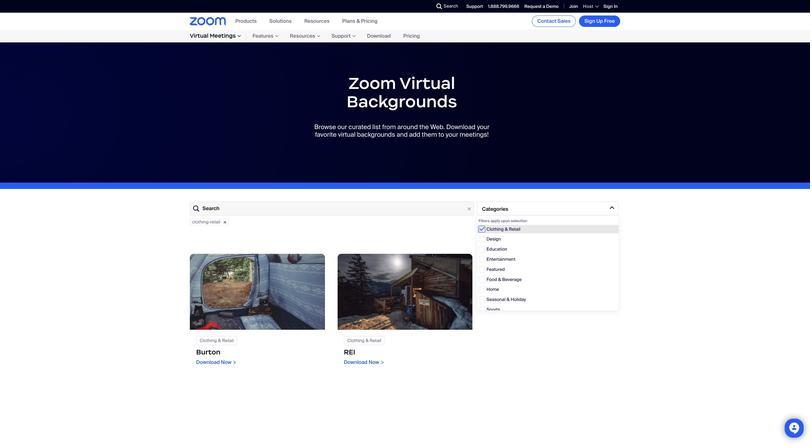 Task type: vqa. For each thing, say whether or not it's contained in the screenshot.
for
no



Task type: locate. For each thing, give the bounding box(es) containing it.
plans & pricing
[[343, 18, 378, 25]]

now for burton
[[221, 359, 232, 366]]

contact sales link
[[532, 16, 576, 27]]

virtual inside zoom virtual backgrounds
[[400, 73, 456, 93]]

resources down resources popup button
[[290, 33, 315, 39]]

clothing & retail for rei
[[348, 338, 382, 344]]

food & beverage
[[487, 277, 522, 282]]

virtual
[[338, 131, 356, 139]]

None search field
[[414, 1, 438, 11]]

retail down selection
[[509, 226, 521, 232]]

featured
[[487, 267, 505, 272]]

support link
[[467, 3, 483, 9]]

1 vertical spatial search
[[203, 205, 220, 212]]

search left support link
[[444, 3, 459, 9]]

support down plans
[[332, 33, 351, 39]]

download
[[367, 33, 391, 39], [447, 123, 476, 131], [196, 359, 220, 366], [344, 359, 368, 366]]

clothing & retail up burton
[[200, 338, 234, 344]]

& down upon
[[505, 226, 508, 232]]

seasonal
[[487, 297, 506, 303]]

2 horizontal spatial retail
[[509, 226, 521, 232]]

virtual
[[190, 32, 209, 39], [400, 73, 456, 93]]

to
[[439, 131, 445, 139]]

favorite
[[315, 131, 337, 139]]

0 horizontal spatial pricing
[[361, 18, 378, 25]]

demo
[[547, 3, 559, 9]]

1 vertical spatial support
[[332, 33, 351, 39]]

clothing down apply
[[487, 226, 504, 232]]

clothing for burton
[[200, 338, 217, 344]]

clothing-retail
[[192, 219, 221, 225]]

support
[[467, 3, 483, 9], [332, 33, 351, 39]]

0 horizontal spatial search
[[203, 205, 220, 212]]

download down burton
[[196, 359, 220, 366]]

&
[[357, 18, 360, 25], [505, 226, 508, 232], [498, 277, 502, 282], [507, 297, 510, 303], [218, 338, 221, 344], [366, 338, 369, 344]]

features button
[[246, 31, 284, 41]]

clothing up burton
[[200, 338, 217, 344]]

curated
[[349, 123, 371, 131]]

add
[[410, 131, 421, 139]]

0 horizontal spatial clothing
[[200, 338, 217, 344]]

support button
[[326, 31, 361, 41]]

download link
[[361, 31, 397, 41]]

retail for rei
[[370, 338, 382, 344]]

now for rei
[[369, 359, 379, 366]]

zoom logo image
[[190, 17, 226, 25]]

2 now from the left
[[369, 359, 379, 366]]

1 horizontal spatial your
[[477, 123, 490, 131]]

2 horizontal spatial clothing
[[487, 226, 504, 232]]

contact sales
[[538, 18, 571, 24]]

clear search image
[[466, 206, 473, 213]]

up
[[597, 18, 604, 24]]

sales
[[558, 18, 571, 24]]

download down rei
[[344, 359, 368, 366]]

0 horizontal spatial virtual
[[190, 32, 209, 39]]

clothing & retail up rei download now
[[348, 338, 382, 344]]

resources up resources dropdown button
[[305, 18, 330, 25]]

support for support link
[[467, 3, 483, 9]]

sign in link
[[604, 3, 618, 9]]

clothing up rei
[[348, 338, 365, 344]]

download right to
[[447, 123, 476, 131]]

search up clothing-retail button
[[203, 205, 220, 212]]

1 now from the left
[[221, 359, 232, 366]]

resources inside dropdown button
[[290, 33, 315, 39]]

virtual meetings
[[190, 32, 236, 39]]

plans
[[343, 18, 356, 25]]

clothing & retail for burton
[[200, 338, 234, 344]]

a
[[543, 3, 546, 9]]

rei
[[344, 348, 356, 357]]

1 horizontal spatial now
[[369, 359, 379, 366]]

sign for sign up free
[[585, 18, 596, 24]]

sign up free
[[585, 18, 615, 24]]

clothing for rei
[[348, 338, 365, 344]]

clothing
[[487, 226, 504, 232], [200, 338, 217, 344], [348, 338, 365, 344]]

1.888.799.9666 link
[[488, 3, 520, 9]]

support left 1.888.799.9666 link
[[467, 3, 483, 9]]

1 horizontal spatial clothing
[[348, 338, 365, 344]]

0 horizontal spatial support
[[332, 33, 351, 39]]

features
[[253, 33, 274, 39]]

in
[[614, 3, 618, 9]]

retail for burton
[[222, 338, 234, 344]]

backgrounds
[[357, 131, 395, 139]]

zoom virtual backgrounds
[[347, 73, 458, 112]]

clothing & retail
[[200, 338, 234, 344], [348, 338, 382, 344]]

them
[[422, 131, 437, 139]]

sports
[[487, 307, 501, 313]]

download inside browse our curated list from around the web. download your favorite virtual backgrounds and add them to your meetings!
[[447, 123, 476, 131]]

0 vertical spatial resources
[[305, 18, 330, 25]]

resources button
[[284, 31, 326, 41]]

rei download now
[[344, 348, 379, 366]]

resources button
[[305, 18, 330, 25]]

backgrounds
[[347, 91, 458, 112]]

0 horizontal spatial retail
[[222, 338, 234, 344]]

0 vertical spatial support
[[467, 3, 483, 9]]

support inside popup button
[[332, 33, 351, 39]]

retail
[[509, 226, 521, 232], [222, 338, 234, 344], [370, 338, 382, 344]]

now inside rei download now
[[369, 359, 379, 366]]

& up rei download now
[[366, 338, 369, 344]]

0 horizontal spatial now
[[221, 359, 232, 366]]

1 vertical spatial sign
[[585, 18, 596, 24]]

seasonal & holiday
[[487, 297, 526, 303]]

retail up rei download now
[[370, 338, 382, 344]]

host button
[[584, 3, 599, 9]]

0 vertical spatial sign
[[604, 3, 613, 9]]

sign in
[[604, 3, 618, 9]]

home
[[487, 287, 500, 292]]

meetings!
[[460, 131, 489, 139]]

sign left in
[[604, 3, 613, 9]]

retail
[[210, 219, 221, 225]]

now
[[221, 359, 232, 366], [369, 359, 379, 366]]

pricing link
[[397, 31, 427, 41]]

burton
[[196, 348, 221, 357]]

sign
[[604, 3, 613, 9], [585, 18, 596, 24]]

pricing
[[361, 18, 378, 25], [404, 33, 420, 39]]

1 vertical spatial virtual
[[400, 73, 456, 93]]

search
[[444, 3, 459, 9], [203, 205, 220, 212]]

retail up "burton download now" at the bottom left of the page
[[222, 338, 234, 344]]

sign left up
[[585, 18, 596, 24]]

design
[[487, 236, 501, 242]]

0 vertical spatial pricing
[[361, 18, 378, 25]]

1 vertical spatial resources
[[290, 33, 315, 39]]

1 horizontal spatial retail
[[370, 338, 382, 344]]

1 horizontal spatial virtual
[[400, 73, 456, 93]]

image of a cabin image
[[338, 254, 473, 330]]

zoom
[[349, 73, 397, 93]]

free
[[605, 18, 615, 24]]

products
[[236, 18, 257, 25]]

1 clothing & retail from the left
[[200, 338, 234, 344]]

1 vertical spatial pricing
[[404, 33, 420, 39]]

1 horizontal spatial support
[[467, 3, 483, 9]]

request a demo link
[[525, 3, 559, 9]]

2 clothing & retail from the left
[[348, 338, 382, 344]]

0 vertical spatial virtual
[[190, 32, 209, 39]]

& right food
[[498, 277, 502, 282]]

burton download now
[[196, 348, 232, 366]]

now inside "burton download now"
[[221, 359, 232, 366]]

0 horizontal spatial clothing & retail
[[200, 338, 234, 344]]

1 horizontal spatial sign
[[604, 3, 613, 9]]

request
[[525, 3, 542, 9]]

resources
[[305, 18, 330, 25], [290, 33, 315, 39]]

& up burton
[[218, 338, 221, 344]]

1 horizontal spatial clothing & retail
[[348, 338, 382, 344]]

your
[[477, 123, 490, 131], [446, 131, 459, 139]]

Search text field
[[190, 202, 474, 216]]

search image
[[437, 3, 442, 9], [437, 3, 442, 9]]

0 horizontal spatial sign
[[585, 18, 596, 24]]

0 vertical spatial search
[[444, 3, 459, 9]]

contact
[[538, 18, 557, 24]]



Task type: describe. For each thing, give the bounding box(es) containing it.
entertainment
[[487, 257, 516, 262]]

food
[[487, 277, 497, 282]]

and
[[397, 131, 408, 139]]

search inside zoom virtual backgrounds main content
[[203, 205, 220, 212]]

selection
[[511, 219, 528, 224]]

1.888.799.9666
[[488, 3, 520, 9]]

our
[[338, 123, 347, 131]]

virtual inside popup button
[[190, 32, 209, 39]]

the
[[420, 123, 429, 131]]

sign for sign in
[[604, 3, 613, 9]]

beverage
[[503, 277, 522, 282]]

list
[[373, 123, 381, 131]]

download inside "burton download now"
[[196, 359, 220, 366]]

from
[[383, 123, 396, 131]]

browse
[[315, 123, 336, 131]]

image of a tent image
[[190, 254, 325, 330]]

clothing inside filters apply upon selection clothing & retail
[[487, 226, 504, 232]]

apply
[[491, 219, 501, 224]]

solutions
[[270, 18, 292, 25]]

solutions button
[[270, 18, 292, 25]]

download down plans & pricing
[[367, 33, 391, 39]]

sign up free link
[[580, 16, 621, 27]]

request a demo
[[525, 3, 559, 9]]

clothing-
[[192, 219, 210, 225]]

categories
[[483, 206, 509, 212]]

1 horizontal spatial search
[[444, 3, 459, 9]]

join link
[[570, 3, 579, 9]]

around
[[398, 123, 418, 131]]

education
[[487, 246, 508, 252]]

plans & pricing link
[[343, 18, 378, 25]]

products button
[[236, 18, 257, 25]]

filters apply upon selection clothing & retail
[[479, 219, 528, 232]]

join
[[570, 3, 579, 9]]

1 horizontal spatial pricing
[[404, 33, 420, 39]]

virtual meetings button
[[190, 31, 246, 41]]

upon
[[501, 219, 511, 224]]

meetings
[[210, 32, 236, 39]]

browse our curated list from around the web. download your favorite virtual backgrounds and add them to your meetings!
[[315, 123, 490, 139]]

0 horizontal spatial your
[[446, 131, 459, 139]]

host
[[584, 3, 594, 9]]

filters
[[479, 219, 490, 224]]

& right plans
[[357, 18, 360, 25]]

categories button
[[477, 202, 619, 216]]

& inside filters apply upon selection clothing & retail
[[505, 226, 508, 232]]

resources for virtual meetings
[[290, 33, 315, 39]]

resources for products
[[305, 18, 330, 25]]

web.
[[431, 123, 445, 131]]

retail inside filters apply upon selection clothing & retail
[[509, 226, 521, 232]]

zoom virtual backgrounds main content
[[0, 42, 811, 444]]

clothing-retail button
[[190, 219, 229, 226]]

& left the holiday
[[507, 297, 510, 303]]

support for support popup button
[[332, 33, 351, 39]]

holiday
[[511, 297, 526, 303]]

download inside rei download now
[[344, 359, 368, 366]]



